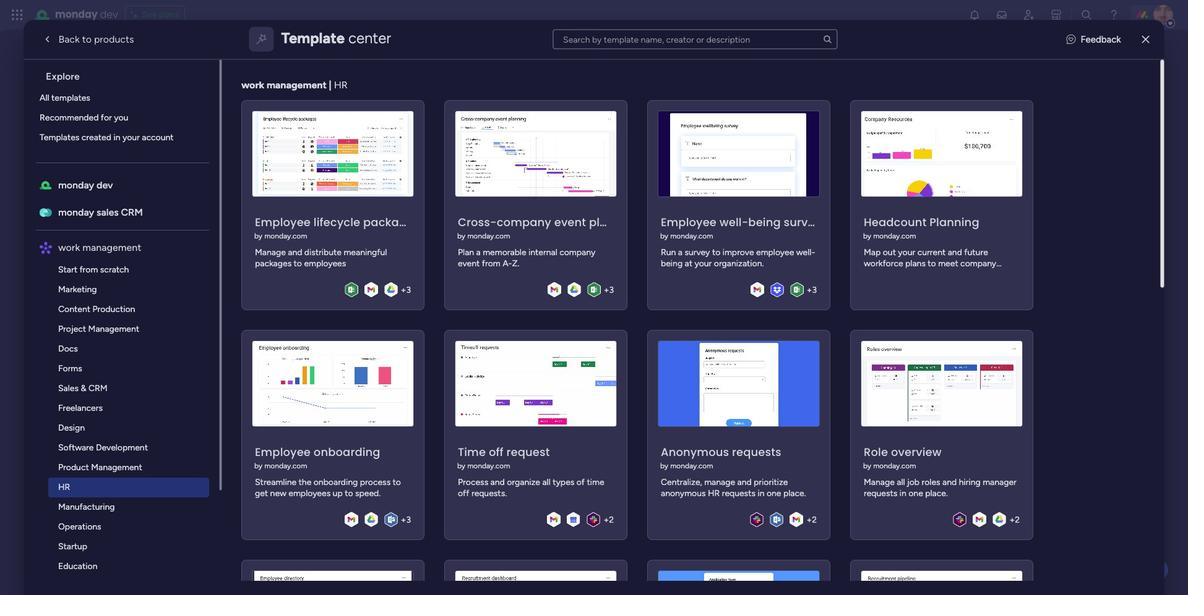Task type: locate. For each thing, give the bounding box(es) containing it.
manage for employee
[[255, 247, 286, 258]]

0 vertical spatial manage
[[255, 247, 286, 258]]

0 horizontal spatial 2
[[609, 515, 614, 526]]

packages
[[364, 215, 420, 230], [255, 258, 292, 269]]

all left job at the right bottom of the page
[[897, 478, 905, 488]]

explore element
[[36, 88, 219, 147]]

by inside employee well-being survey by monday.com
[[661, 232, 669, 241]]

hr inside centralize, manage and prioritize anonymous hr requests in one place.
[[708, 489, 720, 499]]

operations
[[58, 522, 102, 532]]

1 vertical spatial dev
[[97, 179, 113, 191]]

in down you on the top
[[114, 132, 121, 142]]

employee inside employee onboarding by monday.com
[[255, 445, 311, 460]]

1 horizontal spatial off
[[489, 445, 504, 460]]

plans inside see plans button
[[159, 9, 179, 20]]

1 horizontal spatial being
[[749, 215, 781, 230]]

0 horizontal spatial management
[[83, 241, 142, 253]]

help button
[[1125, 561, 1168, 581]]

onboarding inside employee onboarding by monday.com
[[314, 445, 381, 460]]

v2 user feedback image
[[1067, 32, 1076, 46]]

off inside time off request by monday.com
[[489, 445, 504, 460]]

0 vertical spatial packages
[[364, 215, 420, 230]]

2
[[609, 515, 614, 526], [812, 515, 817, 526], [1015, 515, 1020, 526]]

survey up at
[[685, 247, 710, 258]]

crm right sales
[[121, 206, 143, 218]]

well-
[[720, 215, 749, 230], [797, 247, 815, 258]]

monday dev up the monday sales crm
[[58, 179, 113, 191]]

event up internal
[[555, 215, 586, 230]]

to left improve
[[713, 247, 721, 258]]

select product image
[[11, 9, 24, 21]]

new
[[270, 489, 287, 499]]

1 horizontal spatial your
[[695, 258, 712, 269]]

place. down "prioritize"
[[784, 489, 806, 499]]

monday.com down time
[[468, 462, 511, 471]]

hr down product
[[58, 482, 70, 493]]

employee up the run
[[661, 215, 717, 230]]

manage inside manage and distribute meaningful packages to employees
[[255, 247, 286, 258]]

in down the role overview by monday.com
[[900, 489, 907, 499]]

+ for employee onboarding
[[401, 515, 406, 526]]

well- inside employee well-being survey by monday.com
[[720, 215, 749, 230]]

monday.com inside time off request by monday.com
[[468, 462, 511, 471]]

0 horizontal spatial a
[[477, 247, 481, 258]]

1 horizontal spatial plans
[[906, 258, 926, 269]]

monday.com down the role
[[874, 462, 917, 471]]

manage
[[705, 478, 736, 488]]

0 vertical spatial company
[[497, 215, 552, 230]]

2 2 from the left
[[812, 515, 817, 526]]

2 one from the left
[[909, 489, 924, 499]]

0 vertical spatial monday
[[55, 7, 98, 22]]

in inside "manage all job roles and hiring manager requests in one place."
[[900, 489, 907, 499]]

0 horizontal spatial off
[[458, 489, 470, 499]]

employee up distribute at the left top of the page
[[255, 215, 311, 230]]

2 for time off request
[[609, 515, 614, 526]]

manage and distribute meaningful packages to employees
[[255, 247, 387, 269]]

monday.com down the anonymous
[[671, 462, 714, 471]]

0 horizontal spatial + 2
[[604, 515, 614, 526]]

management for product management
[[91, 462, 142, 473]]

company down future
[[961, 258, 997, 269]]

2 + 2 from the left
[[807, 515, 817, 526]]

manager
[[983, 478, 1017, 488]]

1 2 from the left
[[609, 515, 614, 526]]

monday.com inside headcount planning by monday.com
[[874, 232, 917, 241]]

0 vertical spatial dev
[[100, 7, 118, 22]]

process and organize all types of time off requests.
[[458, 478, 605, 499]]

0 vertical spatial management
[[89, 324, 140, 334]]

+ for employee lifecycle packages
[[401, 285, 406, 295]]

planning
[[589, 215, 640, 230]]

place. inside "manage all job roles and hiring manager requests in one place."
[[926, 489, 948, 499]]

hr inside "work management templates" "element"
[[58, 482, 70, 493]]

0 horizontal spatial place.
[[784, 489, 806, 499]]

0 vertical spatial crm
[[121, 206, 143, 218]]

plans inside map out your current and future workforce plans to meet company goals.
[[906, 258, 926, 269]]

monday dev up the back to products button
[[55, 7, 118, 22]]

0 vertical spatial event
[[555, 215, 586, 230]]

company inside plan a memorable internal company event from a-z.
[[560, 247, 596, 258]]

None search field
[[553, 29, 837, 49]]

2 vertical spatial company
[[961, 258, 997, 269]]

0 horizontal spatial survey
[[685, 247, 710, 258]]

monday.com up at
[[671, 232, 714, 241]]

see plans button
[[125, 6, 185, 24]]

onboarding up streamline the onboarding process to get new employees up to speed.
[[314, 445, 381, 460]]

request
[[507, 445, 550, 460]]

requests inside centralize, manage and prioritize anonymous hr requests in one place.
[[722, 489, 756, 499]]

a right the run
[[678, 247, 683, 258]]

management
[[267, 79, 327, 90], [83, 241, 142, 253]]

employee up streamline
[[255, 445, 311, 460]]

1 horizontal spatial work
[[242, 79, 265, 90]]

one down "prioritize"
[[767, 489, 782, 499]]

being inside employee well-being survey by monday.com
[[749, 215, 781, 230]]

1 vertical spatial monday
[[58, 179, 94, 191]]

templates created in your account
[[40, 132, 174, 142]]

workforce
[[864, 258, 904, 269]]

2 horizontal spatial 2
[[1015, 515, 1020, 526]]

well- inside run a survey to improve employee well- being at your organization.
[[797, 247, 815, 258]]

requests down the role
[[864, 489, 898, 499]]

hiring
[[959, 478, 981, 488]]

manage down the role
[[864, 478, 895, 488]]

survey up employee
[[784, 215, 822, 230]]

2 for role overview
[[1015, 515, 1020, 526]]

a for employee
[[678, 247, 683, 258]]

0 vertical spatial survey
[[784, 215, 822, 230]]

0 horizontal spatial event
[[458, 258, 480, 269]]

monday.com inside the role overview by monday.com
[[874, 462, 917, 471]]

0 horizontal spatial one
[[767, 489, 782, 499]]

to down employee lifecycle packages by monday.com in the left of the page
[[294, 258, 302, 269]]

employees
[[304, 258, 346, 269], [289, 489, 331, 499]]

meet
[[939, 258, 959, 269]]

by
[[255, 232, 263, 241], [458, 232, 466, 241], [661, 232, 669, 241], [864, 232, 872, 241], [255, 462, 263, 471], [458, 462, 466, 471], [661, 462, 669, 471], [864, 462, 872, 471]]

explore heading
[[36, 59, 219, 88]]

1 vertical spatial work
[[58, 241, 80, 253]]

monday.com inside employee lifecycle packages by monday.com
[[265, 232, 308, 241]]

monday.com inside cross-company event planning by monday.com
[[468, 232, 511, 241]]

crm inside "work management templates" "element"
[[89, 383, 108, 394]]

off right time
[[489, 445, 504, 460]]

1 vertical spatial crm
[[89, 383, 108, 394]]

out
[[883, 247, 896, 258]]

requests inside "manage all job roles and hiring manager requests in one place."
[[864, 489, 898, 499]]

headcount planning by monday.com
[[864, 215, 980, 241]]

1 horizontal spatial well-
[[797, 247, 815, 258]]

+ 2
[[604, 515, 614, 526], [807, 515, 817, 526], [1010, 515, 1020, 526]]

1 vertical spatial packages
[[255, 258, 292, 269]]

1 vertical spatial your
[[898, 247, 916, 258]]

crm for monday sales crm
[[121, 206, 143, 218]]

off down process
[[458, 489, 470, 499]]

management for work management | hr
[[267, 79, 327, 90]]

off inside process and organize all types of time off requests.
[[458, 489, 470, 499]]

+ 2 for anonymous requests
[[807, 515, 817, 526]]

+ for employee well-being survey
[[807, 285, 812, 295]]

crm for sales & crm
[[89, 383, 108, 394]]

0 vertical spatial being
[[749, 215, 781, 230]]

company up internal
[[497, 215, 552, 230]]

2 vertical spatial monday
[[58, 206, 94, 218]]

0 horizontal spatial work
[[58, 241, 80, 253]]

2 for anonymous requests
[[812, 515, 817, 526]]

being down the run
[[661, 258, 683, 269]]

1 horizontal spatial survey
[[784, 215, 822, 230]]

management
[[89, 324, 140, 334], [91, 462, 142, 473]]

all left types
[[543, 478, 551, 488]]

1 vertical spatial management
[[91, 462, 142, 473]]

1 horizontal spatial packages
[[364, 215, 420, 230]]

1 horizontal spatial hr
[[334, 79, 348, 90]]

recommended
[[40, 112, 99, 123]]

2 horizontal spatial hr
[[708, 489, 720, 499]]

0 vertical spatial management
[[267, 79, 327, 90]]

monday dev inside list box
[[58, 179, 113, 191]]

0 vertical spatial employees
[[304, 258, 346, 269]]

1 vertical spatial company
[[560, 247, 596, 258]]

0 vertical spatial well-
[[720, 215, 749, 230]]

your down you on the top
[[123, 132, 140, 142]]

2 onboarding from the top
[[314, 478, 358, 488]]

2 horizontal spatial company
[[961, 258, 997, 269]]

2 a from the left
[[678, 247, 683, 258]]

employees down the the
[[289, 489, 331, 499]]

time
[[458, 445, 486, 460]]

hr
[[334, 79, 348, 90], [58, 482, 70, 493], [708, 489, 720, 499]]

2 place. from the left
[[926, 489, 948, 499]]

employees down distribute at the left top of the page
[[304, 258, 346, 269]]

1 horizontal spatial all
[[897, 478, 905, 488]]

product management
[[58, 462, 142, 473]]

dev
[[100, 7, 118, 22], [97, 179, 113, 191]]

1 horizontal spatial manage
[[864, 478, 895, 488]]

your
[[123, 132, 140, 142], [898, 247, 916, 258], [695, 258, 712, 269]]

z.
[[512, 258, 520, 269]]

2 all from the left
[[897, 478, 905, 488]]

management left |
[[267, 79, 327, 90]]

from right start
[[80, 264, 98, 275]]

0 vertical spatial your
[[123, 132, 140, 142]]

to down current
[[928, 258, 936, 269]]

your right out
[[898, 247, 916, 258]]

0 horizontal spatial manage
[[255, 247, 286, 258]]

being up employee
[[749, 215, 781, 230]]

1 vertical spatial monday dev
[[58, 179, 113, 191]]

templates
[[40, 132, 80, 142]]

run
[[661, 247, 676, 258]]

&
[[81, 383, 87, 394]]

monday up the monday sales crm
[[58, 179, 94, 191]]

one inside centralize, manage and prioritize anonymous hr requests in one place.
[[767, 489, 782, 499]]

sales
[[97, 206, 119, 218]]

employees inside manage and distribute meaningful packages to employees
[[304, 258, 346, 269]]

in
[[114, 132, 121, 142], [758, 489, 765, 499], [900, 489, 907, 499]]

1 vertical spatial being
[[661, 258, 683, 269]]

1 vertical spatial manage
[[864, 478, 895, 488]]

notifications image
[[969, 9, 981, 21]]

0 horizontal spatial all
[[543, 478, 551, 488]]

3 for employee well-being survey
[[812, 285, 817, 295]]

management down development
[[91, 462, 142, 473]]

monday.com inside employee onboarding by monday.com
[[265, 462, 308, 471]]

manufacturing
[[58, 502, 115, 512]]

role
[[864, 445, 888, 460]]

1 all from the left
[[543, 478, 551, 488]]

2 horizontal spatial + 2
[[1010, 515, 1020, 526]]

work
[[242, 79, 265, 90], [58, 241, 80, 253]]

0 vertical spatial onboarding
[[314, 445, 381, 460]]

1 vertical spatial off
[[458, 489, 470, 499]]

overview
[[891, 445, 942, 460]]

0 horizontal spatial being
[[661, 258, 683, 269]]

hr down manage
[[708, 489, 720, 499]]

one down job at the right bottom of the page
[[909, 489, 924, 499]]

sales
[[58, 383, 79, 394]]

close image
[[1142, 35, 1150, 44]]

0 vertical spatial work
[[242, 79, 265, 90]]

and right roles at the bottom of the page
[[943, 478, 957, 488]]

event
[[555, 215, 586, 230], [458, 258, 480, 269]]

to right the back
[[82, 33, 92, 45]]

crm right '&'
[[89, 383, 108, 394]]

0 horizontal spatial well-
[[720, 215, 749, 230]]

monday.com up distribute at the left top of the page
[[265, 232, 308, 241]]

+ 3 for employee lifecycle packages
[[401, 285, 411, 295]]

2 horizontal spatial your
[[898, 247, 916, 258]]

monday
[[55, 7, 98, 22], [58, 179, 94, 191], [58, 206, 94, 218]]

management for work management
[[83, 241, 142, 253]]

employee inside employee lifecycle packages by monday.com
[[255, 215, 311, 230]]

software development
[[58, 443, 148, 453]]

0 horizontal spatial hr
[[58, 482, 70, 493]]

3 2 from the left
[[1015, 515, 1020, 526]]

goals.
[[864, 270, 887, 280]]

survey inside employee well-being survey by monday.com
[[784, 215, 822, 230]]

employee for employee lifecycle packages
[[255, 215, 311, 230]]

from left a-
[[482, 258, 501, 269]]

1 a from the left
[[477, 247, 481, 258]]

well- right employee
[[797, 247, 815, 258]]

and up 'meet'
[[948, 247, 963, 258]]

place. down roles at the bottom of the page
[[926, 489, 948, 499]]

time
[[587, 478, 605, 488]]

monday for monday dev
[[58, 179, 94, 191]]

update feed image
[[996, 9, 1008, 21]]

and left distribute at the left top of the page
[[288, 247, 303, 258]]

you
[[114, 112, 129, 123]]

1 horizontal spatial from
[[482, 258, 501, 269]]

1 vertical spatial well-
[[797, 247, 815, 258]]

0 vertical spatial plans
[[159, 9, 179, 20]]

management down the production
[[89, 324, 140, 334]]

1 vertical spatial employees
[[289, 489, 331, 499]]

manage
[[255, 247, 286, 258], [864, 478, 895, 488]]

company inside cross-company event planning by monday.com
[[497, 215, 552, 230]]

0 horizontal spatial your
[[123, 132, 140, 142]]

products
[[94, 33, 134, 45]]

to right process
[[393, 478, 401, 488]]

one
[[767, 489, 782, 499], [909, 489, 924, 499]]

hr right |
[[334, 79, 348, 90]]

monday.com down cross-
[[468, 232, 511, 241]]

a inside run a survey to improve employee well- being at your organization.
[[678, 247, 683, 258]]

1 vertical spatial onboarding
[[314, 478, 358, 488]]

all
[[543, 478, 551, 488], [897, 478, 905, 488]]

and up requests.
[[491, 478, 505, 488]]

packages inside manage and distribute meaningful packages to employees
[[255, 258, 292, 269]]

manage for role
[[864, 478, 895, 488]]

a right plan at the left
[[477, 247, 481, 258]]

1 vertical spatial survey
[[685, 247, 710, 258]]

work inside list box
[[58, 241, 80, 253]]

3 + 2 from the left
[[1010, 515, 1020, 526]]

0 vertical spatial off
[[489, 445, 504, 460]]

and inside "manage all job roles and hiring manager requests in one place."
[[943, 478, 957, 488]]

1 horizontal spatial in
[[758, 489, 765, 499]]

streamline the onboarding process to get new employees up to speed.
[[255, 478, 401, 499]]

1 vertical spatial management
[[83, 241, 142, 253]]

project
[[58, 324, 86, 334]]

requests down manage
[[722, 489, 756, 499]]

employee inside employee well-being survey by monday.com
[[661, 215, 717, 230]]

manage left distribute at the left top of the page
[[255, 247, 286, 258]]

2 vertical spatial your
[[695, 258, 712, 269]]

software
[[58, 443, 94, 453]]

0 horizontal spatial plans
[[159, 9, 179, 20]]

a inside plan a memorable internal company event from a-z.
[[477, 247, 481, 258]]

dev up sales
[[97, 179, 113, 191]]

onboarding
[[314, 445, 381, 460], [314, 478, 358, 488]]

off
[[489, 445, 504, 460], [458, 489, 470, 499]]

monday left sales
[[58, 206, 94, 218]]

1 horizontal spatial 2
[[812, 515, 817, 526]]

1 horizontal spatial management
[[267, 79, 327, 90]]

for
[[101, 112, 112, 123]]

+ for role overview
[[1010, 515, 1015, 526]]

plans down current
[[906, 258, 926, 269]]

employee well-being survey by monday.com
[[661, 215, 822, 241]]

2 horizontal spatial in
[[900, 489, 907, 499]]

and right manage
[[738, 478, 752, 488]]

1 onboarding from the top
[[314, 445, 381, 460]]

distribute
[[305, 247, 342, 258]]

in down "prioritize"
[[758, 489, 765, 499]]

from inside plan a memorable internal company event from a-z.
[[482, 258, 501, 269]]

1 place. from the left
[[784, 489, 806, 499]]

role overview by monday.com
[[864, 445, 942, 471]]

1 + 2 from the left
[[604, 515, 614, 526]]

a-
[[503, 258, 512, 269]]

manage inside "manage all job roles and hiring manager requests in one place."
[[864, 478, 895, 488]]

sales & crm
[[58, 383, 108, 394]]

event down plan at the left
[[458, 258, 480, 269]]

1 horizontal spatial event
[[555, 215, 586, 230]]

in inside explore element
[[114, 132, 121, 142]]

job
[[908, 478, 920, 488]]

1 one from the left
[[767, 489, 782, 499]]

dev up products
[[100, 7, 118, 22]]

1 horizontal spatial a
[[678, 247, 683, 258]]

employees inside streamline the onboarding process to get new employees up to speed.
[[289, 489, 331, 499]]

company right internal
[[560, 247, 596, 258]]

survey inside run a survey to improve employee well- being at your organization.
[[685, 247, 710, 258]]

internal
[[529, 247, 558, 258]]

management inside list box
[[83, 241, 142, 253]]

management up scratch
[[83, 241, 142, 253]]

+
[[401, 285, 406, 295], [604, 285, 609, 295], [807, 285, 812, 295], [401, 515, 406, 526], [604, 515, 609, 526], [807, 515, 812, 526], [1010, 515, 1015, 526]]

0 horizontal spatial from
[[80, 264, 98, 275]]

survey
[[784, 215, 822, 230], [685, 247, 710, 258]]

1 vertical spatial plans
[[906, 258, 926, 269]]

0 horizontal spatial in
[[114, 132, 121, 142]]

your right at
[[695, 258, 712, 269]]

monday.com up streamline
[[265, 462, 308, 471]]

1 vertical spatial event
[[458, 258, 480, 269]]

1 horizontal spatial place.
[[926, 489, 948, 499]]

to inside run a survey to improve employee well- being at your organization.
[[713, 247, 721, 258]]

well- up improve
[[720, 215, 749, 230]]

map out your current and future workforce plans to meet company goals.
[[864, 247, 997, 280]]

0 horizontal spatial crm
[[89, 383, 108, 394]]

monday.com down the headcount
[[874, 232, 917, 241]]

0 horizontal spatial company
[[497, 215, 552, 230]]

1 horizontal spatial crm
[[121, 206, 143, 218]]

monday.com
[[265, 232, 308, 241], [468, 232, 511, 241], [671, 232, 714, 241], [874, 232, 917, 241], [265, 462, 308, 471], [468, 462, 511, 471], [671, 462, 714, 471], [874, 462, 917, 471]]

requests up "prioritize"
[[732, 445, 782, 460]]

account
[[142, 132, 174, 142]]

0 horizontal spatial packages
[[255, 258, 292, 269]]

list box
[[29, 59, 222, 596]]

1 horizontal spatial + 2
[[807, 515, 817, 526]]

and inside process and organize all types of time off requests.
[[491, 478, 505, 488]]

plans right the see
[[159, 9, 179, 20]]

1 horizontal spatial one
[[909, 489, 924, 499]]

1 horizontal spatial company
[[560, 247, 596, 258]]

onboarding up the up
[[314, 478, 358, 488]]

monday up the back
[[55, 7, 98, 22]]



Task type: vqa. For each thing, say whether or not it's contained in the screenshot.


Task type: describe. For each thing, give the bounding box(es) containing it.
education
[[58, 561, 98, 572]]

anonymous
[[661, 445, 729, 460]]

by inside employee onboarding by monday.com
[[255, 462, 263, 471]]

docs
[[58, 343, 78, 354]]

organize
[[507, 478, 541, 488]]

templates
[[52, 92, 90, 103]]

work management templates element
[[36, 260, 219, 596]]

back to products button
[[31, 27, 144, 52]]

james peterson image
[[1154, 5, 1173, 25]]

run a survey to improve employee well- being at your organization.
[[661, 247, 815, 269]]

3 for employee onboarding
[[406, 515, 411, 526]]

all templates
[[40, 92, 90, 103]]

onboarding inside streamline the onboarding process to get new employees up to speed.
[[314, 478, 358, 488]]

event inside cross-company event planning by monday.com
[[555, 215, 586, 230]]

work for work management | hr
[[242, 79, 265, 90]]

template center
[[281, 29, 391, 47]]

cross-company event planning by monday.com
[[458, 215, 640, 241]]

monday marketplace image
[[1050, 9, 1063, 21]]

dev inside list box
[[97, 179, 113, 191]]

start from scratch
[[58, 264, 129, 275]]

map
[[864, 247, 881, 258]]

your inside explore element
[[123, 132, 140, 142]]

management for project management
[[89, 324, 140, 334]]

anonymous requests by monday.com
[[661, 445, 782, 471]]

and inside manage and distribute meaningful packages to employees
[[288, 247, 303, 258]]

development
[[96, 443, 148, 453]]

+ for anonymous requests
[[807, 515, 812, 526]]

to inside map out your current and future workforce plans to meet company goals.
[[928, 258, 936, 269]]

search image
[[823, 34, 832, 44]]

feedback
[[1081, 34, 1121, 45]]

packages inside employee lifecycle packages by monday.com
[[364, 215, 420, 230]]

at
[[685, 258, 693, 269]]

types
[[553, 478, 575, 488]]

memorable
[[483, 247, 527, 258]]

help image
[[1108, 9, 1120, 21]]

by inside anonymous requests by monday.com
[[661, 462, 669, 471]]

requests.
[[472, 489, 507, 499]]

all inside process and organize all types of time off requests.
[[543, 478, 551, 488]]

being inside run a survey to improve employee well- being at your organization.
[[661, 258, 683, 269]]

3 for employee lifecycle packages
[[406, 285, 411, 295]]

plan
[[458, 247, 474, 258]]

planning
[[930, 215, 980, 230]]

work management | hr
[[242, 79, 348, 90]]

of
[[577, 478, 585, 488]]

search everything image
[[1081, 9, 1093, 21]]

employee lifecycle packages by monday.com
[[255, 215, 420, 241]]

to inside button
[[82, 33, 92, 45]]

|
[[329, 79, 332, 90]]

content
[[58, 304, 91, 314]]

employee
[[757, 247, 795, 258]]

Search by template name, creator or description search field
[[553, 29, 837, 49]]

a for cross-
[[477, 247, 481, 258]]

+ 2 for time off request
[[604, 515, 614, 526]]

headcount
[[864, 215, 927, 230]]

in inside centralize, manage and prioritize anonymous hr requests in one place.
[[758, 489, 765, 499]]

list box containing explore
[[29, 59, 222, 596]]

center
[[348, 29, 391, 47]]

organization.
[[714, 258, 764, 269]]

prioritize
[[754, 478, 788, 488]]

requests inside anonymous requests by monday.com
[[732, 445, 782, 460]]

place. inside centralize, manage and prioritize anonymous hr requests in one place.
[[784, 489, 806, 499]]

manage all job roles and hiring manager requests in one place.
[[864, 478, 1017, 499]]

one inside "manage all job roles and hiring manager requests in one place."
[[909, 489, 924, 499]]

improve
[[723, 247, 754, 258]]

company inside map out your current and future workforce plans to meet company goals.
[[961, 258, 997, 269]]

streamline
[[255, 478, 297, 488]]

+ for cross-company event planning
[[604, 285, 609, 295]]

startup
[[58, 542, 88, 552]]

+ 3 for employee onboarding
[[401, 515, 411, 526]]

by inside employee lifecycle packages by monday.com
[[255, 232, 263, 241]]

monday.com inside anonymous requests by monday.com
[[671, 462, 714, 471]]

feedback link
[[1067, 32, 1121, 46]]

employee for employee onboarding
[[255, 445, 311, 460]]

work for work management
[[58, 241, 80, 253]]

back to products
[[58, 33, 134, 45]]

start
[[58, 264, 78, 275]]

content production
[[58, 304, 135, 314]]

the
[[299, 478, 312, 488]]

recommended for you
[[40, 112, 129, 123]]

employee for employee well-being survey
[[661, 215, 717, 230]]

event inside plan a memorable internal company event from a-z.
[[458, 258, 480, 269]]

current
[[918, 247, 946, 258]]

monday sales crm
[[58, 206, 143, 218]]

by inside headcount planning by monday.com
[[864, 232, 872, 241]]

anonymous
[[661, 489, 706, 499]]

centralize,
[[661, 478, 703, 488]]

future
[[965, 247, 988, 258]]

3 for cross-company event planning
[[609, 285, 614, 295]]

cross-
[[458, 215, 497, 230]]

employee onboarding by monday.com
[[255, 445, 381, 471]]

all
[[40, 92, 50, 103]]

your inside run a survey to improve employee well- being at your organization.
[[695, 258, 712, 269]]

by inside cross-company event planning by monday.com
[[458, 232, 466, 241]]

monday.com inside employee well-being survey by monday.com
[[671, 232, 714, 241]]

your inside map out your current and future workforce plans to meet company goals.
[[898, 247, 916, 258]]

+ 3 for cross-company event planning
[[604, 285, 614, 295]]

+ 2 for role overview
[[1010, 515, 1020, 526]]

scratch
[[100, 264, 129, 275]]

roles
[[922, 478, 941, 488]]

product
[[58, 462, 89, 473]]

see
[[142, 9, 157, 20]]

from inside "work management templates" "element"
[[80, 264, 98, 275]]

and inside map out your current and future workforce plans to meet company goals.
[[948, 247, 963, 258]]

and inside centralize, manage and prioritize anonymous hr requests in one place.
[[738, 478, 752, 488]]

+ 3 for employee well-being survey
[[807, 285, 817, 295]]

monday for monday sales crm
[[58, 206, 94, 218]]

process
[[360, 478, 391, 488]]

invite members image
[[1023, 9, 1035, 21]]

by inside time off request by monday.com
[[458, 462, 466, 471]]

project management
[[58, 324, 140, 334]]

back
[[58, 33, 80, 45]]

template
[[281, 29, 345, 47]]

see plans
[[142, 9, 179, 20]]

created
[[82, 132, 112, 142]]

lifecycle
[[314, 215, 361, 230]]

explore
[[46, 70, 80, 82]]

+ for time off request
[[604, 515, 609, 526]]

production
[[93, 304, 135, 314]]

time off request by monday.com
[[458, 445, 550, 471]]

to right the up
[[345, 489, 353, 499]]

design
[[58, 423, 85, 433]]

to inside manage and distribute meaningful packages to employees
[[294, 258, 302, 269]]

by inside the role overview by monday.com
[[864, 462, 872, 471]]

0 vertical spatial monday dev
[[55, 7, 118, 22]]

freelancers
[[58, 403, 103, 413]]

all inside "manage all job roles and hiring manager requests in one place."
[[897, 478, 905, 488]]

help
[[1136, 565, 1158, 577]]

plan a memorable internal company event from a-z.
[[458, 247, 596, 269]]

process
[[458, 478, 489, 488]]



